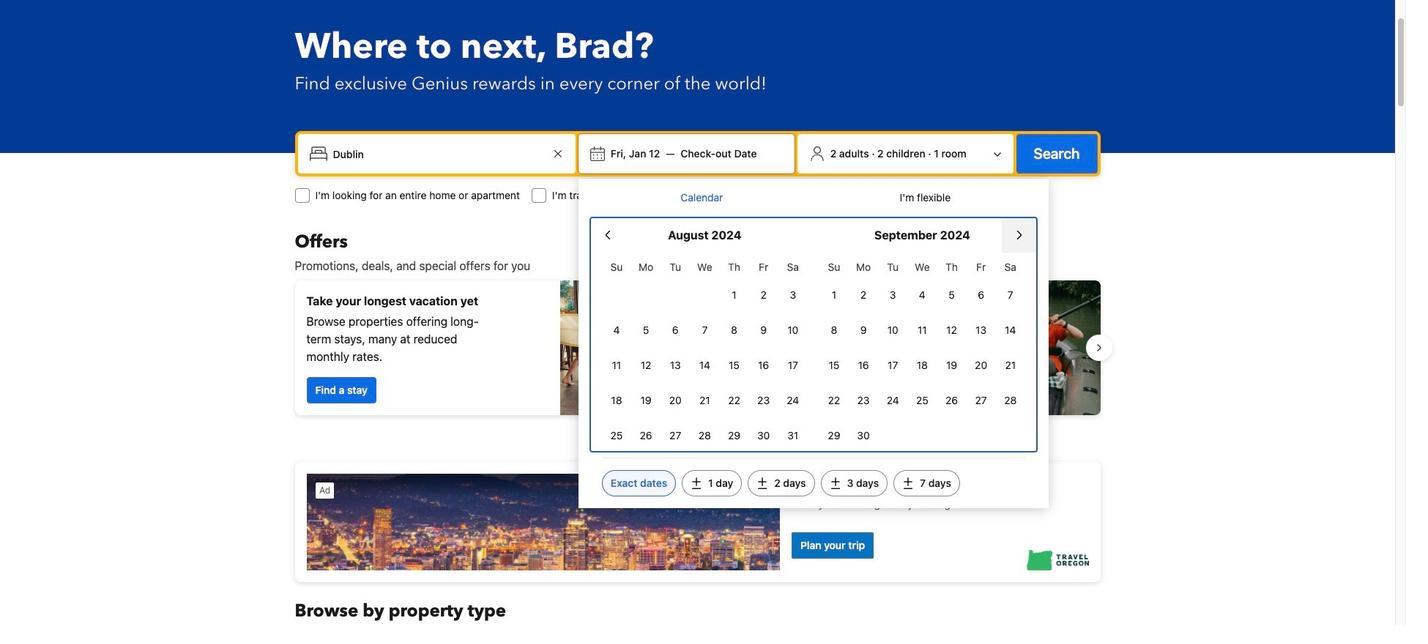 Task type: vqa. For each thing, say whether or not it's contained in the screenshot.
'info'
no



Task type: locate. For each thing, give the bounding box(es) containing it.
25 August 2024 checkbox
[[602, 420, 631, 452]]

10 September 2024 checkbox
[[878, 314, 908, 346]]

12 August 2024 checkbox
[[631, 349, 661, 382]]

region
[[283, 275, 1112, 421]]

23 August 2024 checkbox
[[749, 385, 778, 417]]

7 August 2024 checkbox
[[690, 314, 720, 346]]

4 August 2024 checkbox
[[602, 314, 631, 346]]

1 August 2024 checkbox
[[720, 279, 749, 311]]

1 horizontal spatial grid
[[819, 253, 1025, 452]]

12 September 2024 checkbox
[[937, 314, 966, 346]]

0 horizontal spatial grid
[[602, 253, 808, 452]]

Where are you going? field
[[327, 141, 549, 167]]

a young girl and woman kayak on a river image
[[703, 281, 1100, 415]]

15 September 2024 checkbox
[[819, 349, 849, 382]]

progress bar
[[689, 427, 706, 433]]

13 September 2024 checkbox
[[966, 314, 996, 346]]

main content
[[283, 231, 1112, 626]]

9 September 2024 checkbox
[[849, 314, 878, 346]]

3 August 2024 checkbox
[[778, 279, 808, 311]]

23 September 2024 checkbox
[[849, 385, 878, 417]]

2 September 2024 checkbox
[[849, 279, 878, 311]]

24 September 2024 checkbox
[[878, 385, 908, 417]]

13 August 2024 checkbox
[[661, 349, 690, 382]]

grid
[[602, 253, 808, 452], [819, 253, 1025, 452]]

28 August 2024 checkbox
[[690, 420, 720, 452]]

17 August 2024 checkbox
[[778, 349, 808, 382]]

9 August 2024 checkbox
[[749, 314, 778, 346]]

30 September 2024 checkbox
[[849, 420, 878, 452]]

19 September 2024 checkbox
[[937, 349, 966, 382]]

6 August 2024 checkbox
[[661, 314, 690, 346]]

2 August 2024 checkbox
[[749, 279, 778, 311]]

27 August 2024 checkbox
[[661, 420, 690, 452]]

14 August 2024 checkbox
[[690, 349, 720, 382]]

31 August 2024 checkbox
[[778, 420, 808, 452]]

tab list
[[590, 179, 1037, 218]]



Task type: describe. For each thing, give the bounding box(es) containing it.
3 September 2024 checkbox
[[878, 279, 908, 311]]

22 August 2024 checkbox
[[720, 385, 749, 417]]

18 September 2024 checkbox
[[908, 349, 937, 382]]

1 grid from the left
[[602, 253, 808, 452]]

11 August 2024 checkbox
[[602, 349, 631, 382]]

22 September 2024 checkbox
[[819, 385, 849, 417]]

5 September 2024 checkbox
[[937, 279, 966, 311]]

18 August 2024 checkbox
[[602, 385, 631, 417]]

11 September 2024 checkbox
[[908, 314, 937, 346]]

take your longest vacation yet image
[[560, 281, 692, 415]]

16 August 2024 checkbox
[[749, 349, 778, 382]]

20 August 2024 checkbox
[[661, 385, 690, 417]]

10 August 2024 checkbox
[[778, 314, 808, 346]]

14 September 2024 checkbox
[[996, 314, 1025, 346]]

24 August 2024 checkbox
[[778, 385, 808, 417]]

8 August 2024 checkbox
[[720, 314, 749, 346]]

4 September 2024 checkbox
[[908, 279, 937, 311]]

26 September 2024 checkbox
[[937, 385, 966, 417]]

21 September 2024 checkbox
[[996, 349, 1025, 382]]

advertisement element
[[295, 462, 1100, 582]]

6 September 2024 checkbox
[[966, 279, 996, 311]]

17 September 2024 checkbox
[[878, 349, 908, 382]]

15 August 2024 checkbox
[[720, 349, 749, 382]]

20 September 2024 checkbox
[[966, 349, 996, 382]]

25 September 2024 checkbox
[[908, 385, 937, 417]]

5 August 2024 checkbox
[[631, 314, 661, 346]]

2 grid from the left
[[819, 253, 1025, 452]]

21 August 2024 checkbox
[[690, 385, 720, 417]]

19 August 2024 checkbox
[[631, 385, 661, 417]]

8 September 2024 checkbox
[[819, 314, 849, 346]]

26 August 2024 checkbox
[[631, 420, 661, 452]]

16 September 2024 checkbox
[[849, 349, 878, 382]]

30 August 2024 checkbox
[[749, 420, 778, 452]]

1 September 2024 checkbox
[[819, 279, 849, 311]]

29 September 2024 checkbox
[[819, 420, 849, 452]]

27 September 2024 checkbox
[[966, 385, 996, 417]]

7 September 2024 checkbox
[[996, 279, 1025, 311]]

29 August 2024 checkbox
[[720, 420, 749, 452]]

28 September 2024 checkbox
[[996, 385, 1025, 417]]



